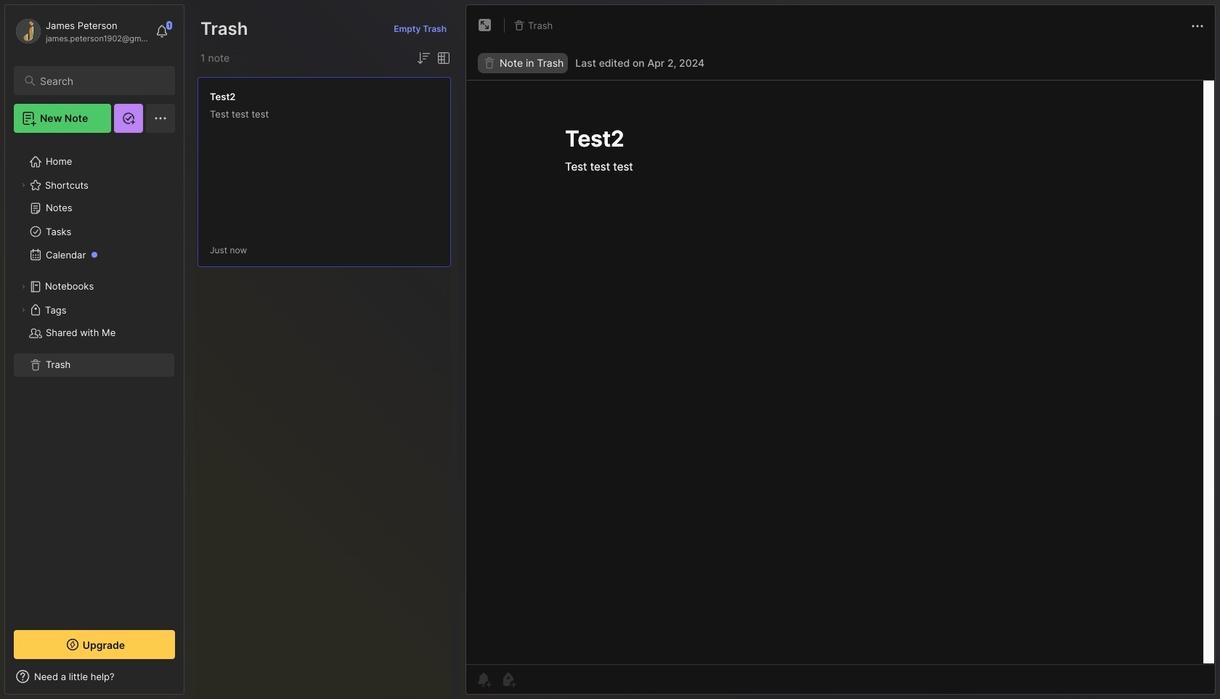 Task type: locate. For each thing, give the bounding box(es) containing it.
Note Editor text field
[[466, 80, 1215, 665]]

Account field
[[14, 17, 148, 46]]

add a reminder image
[[475, 671, 492, 689]]

Search text field
[[40, 74, 162, 88]]

WHAT'S NEW field
[[5, 665, 184, 689]]

View options field
[[432, 49, 452, 67]]

None search field
[[40, 72, 162, 89]]

tree inside main element
[[5, 142, 184, 617]]

expand tags image
[[19, 306, 28, 314]]

tree
[[5, 142, 184, 617]]

add tag image
[[500, 671, 517, 689]]



Task type: describe. For each thing, give the bounding box(es) containing it.
note window element
[[466, 4, 1216, 699]]

Sort options field
[[415, 49, 432, 67]]

click to collapse image
[[183, 673, 194, 690]]

main element
[[0, 0, 189, 699]]

More actions field
[[1189, 16, 1206, 35]]

none search field inside main element
[[40, 72, 162, 89]]

more actions image
[[1189, 17, 1206, 35]]

expand note image
[[476, 17, 494, 34]]

expand notebooks image
[[19, 283, 28, 291]]



Task type: vqa. For each thing, say whether or not it's contained in the screenshot.
help and learning task checklist field
no



